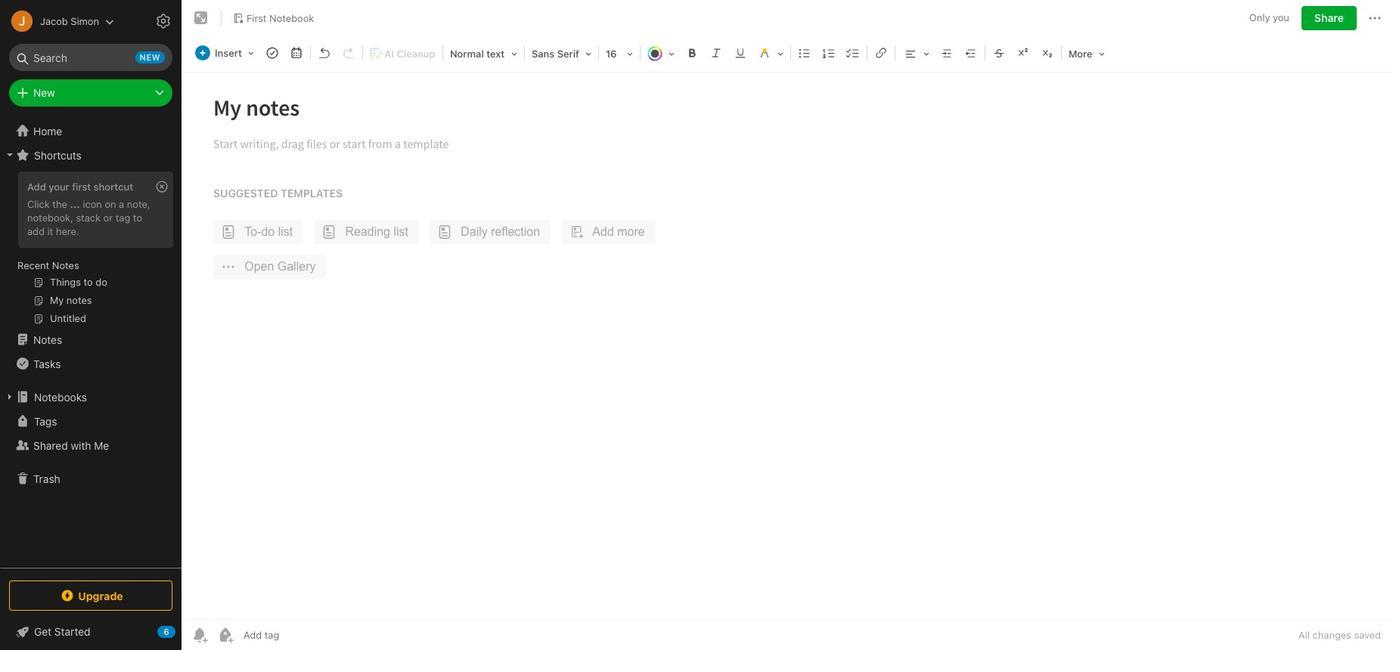 Task type: describe. For each thing, give the bounding box(es) containing it.
your
[[49, 181, 69, 193]]

underline image
[[730, 42, 751, 64]]

tasks button
[[0, 352, 181, 376]]

More field
[[1063, 42, 1110, 64]]

recent
[[17, 259, 49, 271]]

click the ...
[[27, 198, 80, 210]]

tag
[[115, 212, 130, 224]]

trash
[[33, 472, 60, 485]]

or
[[103, 212, 113, 224]]

you
[[1273, 12, 1289, 24]]

16
[[606, 48, 617, 60]]

bold image
[[681, 42, 703, 64]]

shared
[[33, 439, 68, 452]]

italic image
[[706, 42, 727, 64]]

add
[[27, 181, 46, 193]]

calendar event image
[[286, 42, 307, 64]]

first
[[247, 12, 267, 24]]

0 vertical spatial notes
[[52, 259, 79, 271]]

only you
[[1249, 12, 1289, 24]]

notebooks
[[34, 391, 87, 403]]

superscript image
[[1013, 42, 1034, 64]]

expand note image
[[192, 9, 210, 27]]

1 vertical spatial notes
[[33, 333, 62, 346]]

Font color field
[[642, 42, 680, 64]]

simon
[[71, 15, 99, 27]]

Alignment field
[[897, 42, 935, 64]]

insert
[[215, 47, 242, 59]]

Help and Learning task checklist field
[[0, 620, 182, 644]]

changes
[[1313, 629, 1351, 641]]

more actions image
[[1366, 9, 1384, 27]]

more
[[1069, 48, 1092, 60]]

jacob
[[40, 15, 68, 27]]

shared with me
[[33, 439, 109, 452]]

recent notes
[[17, 259, 79, 271]]

first notebook
[[247, 12, 314, 24]]

icon on a note, notebook, stack or tag to add it here.
[[27, 198, 150, 237]]

indent image
[[936, 42, 957, 64]]

to
[[133, 212, 142, 224]]

shortcuts
[[34, 149, 82, 161]]

new search field
[[20, 44, 165, 71]]

a
[[119, 198, 124, 210]]

note,
[[127, 198, 150, 210]]

first notebook button
[[228, 8, 319, 29]]

add
[[27, 225, 45, 237]]

tags button
[[0, 409, 181, 433]]

tree containing home
[[0, 119, 182, 567]]

notebook,
[[27, 212, 73, 224]]

Font family field
[[526, 42, 597, 64]]

stack
[[76, 212, 101, 224]]

click
[[27, 198, 50, 210]]

the
[[52, 198, 67, 210]]

share button
[[1301, 6, 1357, 30]]

get started
[[34, 625, 90, 638]]



Task type: vqa. For each thing, say whether or not it's contained in the screenshot.
NOTEBOOK,
yes



Task type: locate. For each thing, give the bounding box(es) containing it.
notebooks link
[[0, 385, 181, 409]]

add your first shortcut
[[27, 181, 133, 193]]

add a reminder image
[[191, 626, 209, 644]]

sans
[[532, 48, 555, 60]]

notes right recent
[[52, 259, 79, 271]]

Highlight field
[[752, 42, 789, 64]]

group containing add your first shortcut
[[0, 167, 181, 334]]

click to collapse image
[[176, 622, 187, 641]]

checklist image
[[842, 42, 864, 64]]

me
[[94, 439, 109, 452]]

shortcuts button
[[0, 143, 181, 167]]

expand notebooks image
[[4, 391, 16, 403]]

upgrade
[[78, 590, 123, 602]]

sans serif
[[532, 48, 579, 60]]

notes link
[[0, 327, 181, 352]]

saved
[[1354, 629, 1381, 641]]

tree
[[0, 119, 182, 567]]

tags
[[34, 415, 57, 428]]

it
[[47, 225, 53, 237]]

home
[[33, 124, 62, 137]]

bulleted list image
[[794, 42, 815, 64]]

started
[[54, 625, 90, 638]]

only
[[1249, 12, 1270, 24]]

Add tag field
[[242, 628, 355, 642]]

with
[[71, 439, 91, 452]]

first
[[72, 181, 91, 193]]

...
[[70, 198, 80, 210]]

Search text field
[[20, 44, 162, 71]]

serif
[[557, 48, 579, 60]]

icon
[[83, 198, 102, 210]]

Insert field
[[191, 42, 259, 64]]

tasks
[[33, 357, 61, 370]]

notes
[[52, 259, 79, 271], [33, 333, 62, 346]]

shortcut
[[94, 181, 133, 193]]

normal
[[450, 48, 484, 60]]

task image
[[262, 42, 283, 64]]

strikethrough image
[[988, 42, 1010, 64]]

normal text
[[450, 48, 505, 60]]

jacob simon
[[40, 15, 99, 27]]

Note Editor text field
[[182, 73, 1393, 619]]

notebook
[[269, 12, 314, 24]]

new
[[140, 52, 160, 62]]

notes up tasks
[[33, 333, 62, 346]]

undo image
[[314, 42, 335, 64]]

numbered list image
[[818, 42, 839, 64]]

on
[[105, 198, 116, 210]]

6
[[164, 627, 169, 637]]

share
[[1314, 11, 1344, 24]]

More actions field
[[1366, 6, 1384, 30]]

subscript image
[[1037, 42, 1058, 64]]

all
[[1298, 629, 1310, 641]]

trash link
[[0, 467, 181, 491]]

home link
[[0, 119, 182, 143]]

settings image
[[154, 12, 172, 30]]

shared with me link
[[0, 433, 181, 458]]

get
[[34, 625, 51, 638]]

all changes saved
[[1298, 629, 1381, 641]]

Heading level field
[[445, 42, 523, 64]]

note window element
[[182, 0, 1393, 650]]

new
[[33, 86, 55, 99]]

insert link image
[[870, 42, 892, 64]]

new button
[[9, 79, 172, 107]]

group
[[0, 167, 181, 334]]

text
[[487, 48, 505, 60]]

upgrade button
[[9, 581, 172, 611]]

Account field
[[0, 6, 114, 36]]

add tag image
[[216, 626, 234, 644]]

here.
[[56, 225, 79, 237]]

Font size field
[[600, 42, 638, 64]]

outdent image
[[960, 42, 982, 64]]



